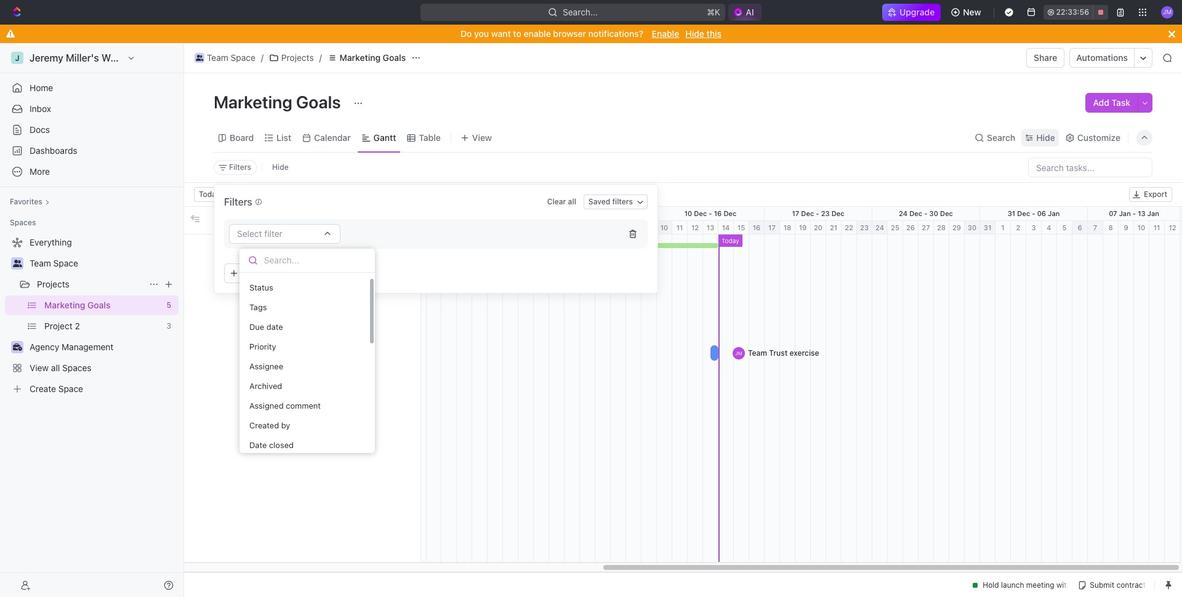 Task type: locate. For each thing, give the bounding box(es) containing it.
6 - from the left
[[1134, 209, 1137, 217]]

- for 23
[[817, 209, 820, 217]]

24 element down 19 nov - 25 nov element
[[412, 221, 427, 235]]

export
[[1145, 190, 1168, 199]]

1 exercise from the left
[[290, 348, 319, 358]]

3 column header from the left
[[381, 207, 400, 234]]

13
[[1139, 209, 1146, 217], [707, 224, 715, 232]]

0 horizontal spatial 11
[[677, 224, 684, 232]]

space
[[231, 52, 256, 63], [53, 258, 78, 269]]

projects
[[282, 52, 314, 63], [37, 279, 69, 290]]

- up the 13 element
[[709, 209, 713, 217]]

2 column header from the left
[[203, 207, 221, 234]]

28 element
[[473, 221, 488, 235], [935, 221, 950, 235]]

8 right 7 element
[[632, 224, 636, 232]]

- left 09
[[602, 209, 605, 217]]

task up the due
[[250, 305, 265, 315]]

team inside in progress 
 
 
 
 
 team trust exercise cell
[[250, 348, 268, 358]]

0 horizontal spatial 12 element
[[688, 221, 704, 235]]

30 up 28
[[930, 209, 939, 217]]

team space
[[207, 52, 256, 63], [30, 258, 78, 269]]

11 left the 13 element
[[677, 224, 684, 232]]

24 for 24 dec - 30 dec
[[900, 209, 908, 217]]

3 - from the left
[[817, 209, 820, 217]]

1 vertical spatial space
[[53, 258, 78, 269]]

23 up 20
[[822, 209, 830, 217]]

2 24 element from the left
[[873, 221, 888, 235]]

row group
[[184, 235, 421, 563]]

1 jan from the left
[[1049, 209, 1061, 217]]

2 25 element from the left
[[888, 221, 904, 235]]

- up 27
[[925, 209, 928, 217]]

24 for 24
[[876, 224, 885, 232]]

22 element
[[842, 221, 858, 235]]

‎task 2 row
[[184, 278, 421, 299]]

1 horizontal spatial 28 element
[[935, 221, 950, 235]]

1 dec from the left
[[587, 209, 600, 217]]

10
[[685, 209, 693, 217], [661, 224, 669, 232], [1138, 224, 1146, 232]]

2 - from the left
[[709, 209, 713, 217]]

24 inside 24 element
[[876, 224, 885, 232]]

4 - from the left
[[925, 209, 928, 217]]

0 horizontal spatial 24
[[876, 224, 885, 232]]

5 dec from the left
[[802, 209, 815, 217]]

1 horizontal spatial 13
[[1139, 209, 1146, 217]]

created
[[249, 420, 279, 430]]

space right user group icon
[[53, 258, 78, 269]]

1 horizontal spatial 10
[[685, 209, 693, 217]]

5 - from the left
[[1033, 209, 1036, 217]]

1 horizontal spatial 16
[[753, 224, 761, 232]]

name
[[229, 216, 249, 224]]

date closed
[[249, 440, 294, 450]]

2 element
[[534, 221, 550, 235]]

0 vertical spatial 23
[[822, 209, 830, 217]]

1 / from the left
[[261, 52, 264, 63]]

 image
[[191, 214, 199, 223], [406, 217, 415, 226]]

table
[[419, 132, 441, 143]]

12 element down export
[[1166, 221, 1182, 235]]

team up assignee
[[250, 348, 268, 358]]

21 element
[[827, 221, 842, 235]]

25 element
[[427, 221, 442, 235], [888, 221, 904, 235]]

2 28 element from the left
[[935, 221, 950, 235]]

- right 07
[[1134, 209, 1137, 217]]

30
[[930, 209, 939, 217], [968, 224, 977, 232]]

share button
[[1027, 48, 1066, 68]]

23 right the 22 'element'
[[861, 224, 869, 232]]

1 vertical spatial task
[[250, 305, 265, 315]]

1 26 element from the left
[[442, 221, 457, 235]]

hide down list link
[[272, 163, 289, 172]]

0 horizontal spatial 28 element
[[473, 221, 488, 235]]

9 down 07 jan - 13 jan element
[[1125, 224, 1129, 232]]

filter inside dropdown button
[[265, 229, 283, 239]]

list link
[[274, 129, 292, 146]]

1 horizontal spatial 25 element
[[888, 221, 904, 235]]

1 horizontal spatial hide
[[686, 28, 705, 39]]

1 vertical spatial 24
[[876, 224, 885, 232]]

dec left 06
[[1018, 209, 1031, 217]]

5
[[1063, 224, 1067, 232]]

8 dec from the left
[[941, 209, 954, 217]]

1 horizontal spatial task
[[1113, 97, 1131, 108]]

24 up 26
[[900, 209, 908, 217]]

2 27 element from the left
[[919, 221, 935, 235]]

dec up 26
[[910, 209, 923, 217]]

1 vertical spatial goals
[[296, 92, 341, 112]]

26 element
[[442, 221, 457, 235], [904, 221, 919, 235]]

jan for 06
[[1049, 209, 1061, 217]]

projects link
[[266, 51, 317, 65], [37, 275, 144, 295]]

29 element down 26 nov - 02 dec element
[[488, 221, 503, 235]]

2 right 1
[[1017, 224, 1021, 232]]

2 dec from the left
[[617, 209, 630, 217]]

31 element
[[981, 221, 996, 235]]

1 horizontal spatial jan
[[1120, 209, 1132, 217]]

column header
[[184, 207, 203, 234], [203, 207, 221, 234], [381, 207, 400, 234], [400, 207, 421, 234]]

team trust exercise row
[[184, 343, 421, 364]]

1 - from the left
[[602, 209, 605, 217]]

25 element left 26
[[888, 221, 904, 235]]

task inside cell
[[250, 305, 265, 315]]

1 horizontal spatial add
[[309, 268, 325, 278]]

0 horizontal spatial 23
[[822, 209, 830, 217]]

1 horizontal spatial 9
[[1125, 224, 1129, 232]]

team space right user group icon
[[30, 258, 78, 269]]

trust up assignee
[[270, 348, 288, 358]]

29 element
[[488, 221, 503, 235], [950, 221, 965, 235]]

24
[[900, 209, 908, 217], [876, 224, 885, 232]]

26 element down 26 nov - 02 dec element
[[442, 221, 457, 235]]

9 right 7 element
[[647, 224, 652, 232]]

0 vertical spatial filter
[[265, 229, 283, 239]]

1 vertical spatial team space link
[[30, 254, 176, 274]]

2 26 element from the left
[[904, 221, 919, 235]]

2 right ‎task
[[268, 284, 272, 293]]

0 horizontal spatial 17
[[769, 224, 776, 232]]

30 element down 26 nov - 02 dec element
[[503, 221, 519, 235]]

user group image
[[196, 55, 203, 61]]

24 inside 24 dec - 30 dec element
[[900, 209, 908, 217]]

6 element
[[596, 221, 611, 235]]

22:33:56 button
[[1044, 5, 1109, 20]]

0 horizontal spatial exercise
[[290, 348, 319, 358]]

31 left 06
[[1008, 209, 1016, 217]]

17 right 16 element in the right of the page
[[769, 224, 776, 232]]

13 down 10 dec - 16 dec element
[[707, 224, 715, 232]]

space right user group image
[[231, 52, 256, 63]]

hide
[[686, 28, 705, 39], [1037, 132, 1056, 143], [272, 163, 289, 172]]

1 horizontal spatial projects
[[282, 52, 314, 63]]

3 right tags
[[268, 305, 272, 315]]

0 vertical spatial team space
[[207, 52, 256, 63]]

0 vertical spatial 3
[[1032, 224, 1037, 232]]

add inside button
[[1094, 97, 1110, 108]]

browser
[[554, 28, 587, 39]]

1 horizontal spatial 10 element
[[1135, 221, 1150, 235]]

2 vertical spatial hide
[[272, 163, 289, 172]]

1 10 element from the left
[[657, 221, 673, 235]]

10 element right 7 element
[[657, 221, 673, 235]]

jm team trust exercise
[[736, 348, 820, 358]]

9 dec from the left
[[1018, 209, 1031, 217]]

31 dec - 06 jan
[[1008, 209, 1061, 217]]

- for 13
[[1134, 209, 1137, 217]]

30 element right 29
[[965, 221, 981, 235]]

26 element left 27
[[904, 221, 919, 235]]

27 element
[[457, 221, 473, 235], [919, 221, 935, 235]]

0 vertical spatial marketing
[[340, 52, 381, 63]]

hide inside dropdown button
[[1037, 132, 1056, 143]]

29 element right 28
[[950, 221, 965, 235]]

0 horizontal spatial 9
[[647, 224, 652, 232]]

10 element
[[657, 221, 673, 235], [1135, 221, 1150, 235]]

- for 09
[[602, 209, 605, 217]]

27 element down 24 dec - 30 dec element
[[919, 221, 935, 235]]

1 horizontal spatial 8
[[1109, 224, 1114, 232]]

by
[[281, 420, 290, 430]]

1 horizontal spatial 24
[[900, 209, 908, 217]]

in progress 
 
 
 
 
 weekly schedule cell
[[221, 256, 381, 278]]

1 horizontal spatial exercise
[[790, 348, 820, 358]]

name row
[[184, 207, 421, 235]]

3 dec from the left
[[695, 209, 707, 217]]

- left 06
[[1033, 209, 1036, 217]]

dashboards link
[[5, 141, 179, 161]]

jan right 06
[[1049, 209, 1061, 217]]

03 dec - 09 dec
[[576, 209, 630, 217]]

31 left 1
[[984, 224, 992, 232]]

14
[[723, 224, 730, 232]]

0 horizontal spatial hide
[[272, 163, 289, 172]]

0 vertical spatial 16
[[715, 209, 722, 217]]

want
[[491, 28, 511, 39]]

30 right 29
[[968, 224, 977, 232]]

0 horizontal spatial 25 element
[[427, 221, 442, 235]]

1 12 from the left
[[692, 224, 699, 232]]

goals inside cell
[[282, 241, 303, 250]]

1 horizontal spatial team space
[[207, 52, 256, 63]]

24 element left 25
[[873, 221, 888, 235]]

trust right jm
[[770, 348, 788, 358]]

6
[[1078, 224, 1083, 232]]

0 horizontal spatial 30
[[930, 209, 939, 217]]

16 up the 13 element
[[715, 209, 722, 217]]

4 dec from the left
[[724, 209, 737, 217]]

3 down 31 dec - 06 jan element
[[1032, 224, 1037, 232]]

17 inside 17 dec - 23 dec element
[[793, 209, 800, 217]]

16 element
[[750, 221, 765, 235]]

1 trust from the left
[[270, 348, 288, 358]]

dec up 28
[[941, 209, 954, 217]]

2 29 element from the left
[[950, 221, 965, 235]]

0 horizontal spatial 3
[[268, 305, 272, 315]]

closed
[[269, 440, 294, 450]]

hide inside button
[[272, 163, 289, 172]]

clear all button
[[543, 195, 582, 209]]

2 30 element from the left
[[965, 221, 981, 235]]

4 element
[[565, 221, 580, 235]]

0 horizontal spatial trust
[[270, 348, 288, 358]]

16 right 15 element
[[753, 224, 761, 232]]

task 3 row
[[184, 299, 421, 321]]

filter up the status at top
[[260, 268, 279, 278]]

/
[[261, 52, 264, 63], [320, 52, 322, 63]]

add filter button
[[224, 264, 286, 283]]

marketing inside 'marketing goals' link
[[340, 52, 381, 63]]

tags
[[249, 302, 267, 312]]

search...
[[563, 7, 598, 17]]

marketing inside marketing goals cell
[[245, 241, 280, 250]]

add for add task
[[1094, 97, 1110, 108]]

28 element down 26 nov - 02 dec element
[[473, 221, 488, 235]]

filter right select
[[265, 229, 283, 239]]

17 for 17 dec - 23 dec
[[793, 209, 800, 217]]

filters
[[613, 197, 633, 206]]

name column header
[[221, 207, 381, 234]]

1 horizontal spatial /
[[320, 52, 322, 63]]

12
[[692, 224, 699, 232], [1170, 224, 1177, 232]]

hide right search on the top of the page
[[1037, 132, 1056, 143]]

tree containing team space
[[5, 233, 179, 399]]

1 11 from the left
[[677, 224, 684, 232]]

-
[[602, 209, 605, 217], [709, 209, 713, 217], [817, 209, 820, 217], [925, 209, 928, 217], [1033, 209, 1036, 217], [1134, 209, 1137, 217]]

1 24 element from the left
[[412, 221, 427, 235]]

tree grid
[[184, 207, 421, 563]]

dec right "03"
[[587, 209, 600, 217]]

all
[[568, 197, 577, 206]]

0 horizontal spatial 29 element
[[488, 221, 503, 235]]

2 vertical spatial goals
[[282, 241, 303, 250]]

25 element down 19 nov - 25 nov element
[[427, 221, 442, 235]]

1 29 element from the left
[[488, 221, 503, 235]]

0 vertical spatial 13
[[1139, 209, 1146, 217]]

10 element down 07 jan - 13 jan element
[[1135, 221, 1150, 235]]

⌘k
[[708, 7, 721, 17]]

upgrade link
[[883, 4, 942, 21]]

29 element containing 29
[[950, 221, 965, 235]]

to do 
 
 
 
 
 task 3 cell
[[221, 299, 381, 321]]

hide left this at the top right of the page
[[686, 28, 705, 39]]

1
[[1002, 224, 1005, 232]]

13 down export "button"
[[1139, 209, 1146, 217]]

19 nov - 25 nov element
[[335, 207, 442, 221]]

2 10 element from the left
[[1135, 221, 1150, 235]]

12 element
[[688, 221, 704, 235], [1166, 221, 1182, 235]]

0 horizontal spatial 8
[[632, 224, 636, 232]]

0 vertical spatial 2
[[1017, 224, 1021, 232]]

0 horizontal spatial 10 element
[[657, 221, 673, 235]]

today down filters dropdown button
[[199, 190, 220, 199]]

11 element
[[673, 221, 688, 235], [1150, 221, 1166, 235]]

1 column header from the left
[[184, 207, 203, 234]]

trust
[[270, 348, 288, 358], [770, 348, 788, 358]]

0 horizontal spatial 27 element
[[457, 221, 473, 235]]

1 vertical spatial hide
[[1037, 132, 1056, 143]]

do you want to enable browser notifications? enable hide this
[[461, 28, 722, 39]]

1 vertical spatial filter
[[260, 268, 279, 278]]

7
[[1094, 224, 1098, 232]]

17 up '19'
[[793, 209, 800, 217]]

1 horizontal spatial 11
[[1154, 224, 1161, 232]]

0 horizontal spatial add
[[242, 268, 258, 278]]

0 horizontal spatial projects
[[37, 279, 69, 290]]

1 horizontal spatial 12 element
[[1166, 221, 1182, 235]]

15
[[738, 224, 746, 232]]

trust inside cell
[[270, 348, 288, 358]]

1 27 element from the left
[[457, 221, 473, 235]]

team right user group icon
[[30, 258, 51, 269]]

team inside tree
[[30, 258, 51, 269]]

1 element
[[519, 221, 534, 235]]

dec up the 13 element
[[695, 209, 707, 217]]

0 horizontal spatial jan
[[1049, 209, 1061, 217]]

dashboards
[[30, 145, 77, 156]]

03
[[576, 209, 585, 217]]

0 horizontal spatial 16
[[715, 209, 722, 217]]

0 horizontal spatial 2
[[268, 284, 272, 293]]

jm
[[736, 350, 743, 356]]

17 dec - 23 dec
[[793, 209, 845, 217]]

31 for 31
[[984, 224, 992, 232]]

28 element left 29
[[935, 221, 950, 235]]

tree grid containing marketing goals
[[184, 207, 421, 563]]

0 horizontal spatial team space link
[[30, 254, 176, 274]]

2 horizontal spatial add
[[1094, 97, 1110, 108]]

add filter
[[242, 268, 279, 278]]

5 element
[[580, 221, 596, 235]]

0 horizontal spatial 12
[[692, 224, 699, 232]]

exercise
[[290, 348, 319, 358], [790, 348, 820, 358]]

team space link
[[192, 51, 259, 65], [30, 254, 176, 274]]

filter
[[265, 229, 283, 239], [260, 268, 279, 278]]

automations
[[1077, 52, 1129, 63]]

1 vertical spatial projects link
[[37, 275, 144, 295]]

0 horizontal spatial team space
[[30, 258, 78, 269]]

2 horizontal spatial hide
[[1037, 132, 1056, 143]]

11 down 07 jan - 13 jan element
[[1154, 224, 1161, 232]]

30 element
[[503, 221, 519, 235], [965, 221, 981, 235]]

2
[[1017, 224, 1021, 232], [268, 284, 272, 293]]

8 down 07
[[1109, 224, 1114, 232]]

0 vertical spatial 31
[[1008, 209, 1016, 217]]

6 dec from the left
[[832, 209, 845, 217]]

11 element left the 13 element
[[673, 221, 688, 235]]

12 for second 12 element from the right
[[692, 224, 699, 232]]

0 vertical spatial team space link
[[192, 51, 259, 65]]

1 horizontal spatial today
[[722, 237, 740, 245]]

select
[[237, 229, 262, 239]]

3 jan from the left
[[1148, 209, 1160, 217]]

0 vertical spatial 30
[[930, 209, 939, 217]]

27 element down 26 nov - 02 dec element
[[457, 221, 473, 235]]

hide button
[[1022, 129, 1060, 146]]

24 right '23' element
[[876, 224, 885, 232]]

filter for add filter
[[260, 268, 279, 278]]

dec up '19'
[[802, 209, 815, 217]]

2 12 from the left
[[1170, 224, 1177, 232]]

list
[[277, 132, 292, 143]]

saved filters
[[589, 197, 633, 206]]

1 vertical spatial 31
[[984, 224, 992, 232]]

sidebar navigation
[[0, 43, 184, 598]]

dec up 21
[[832, 209, 845, 217]]

11 element down 07 jan - 13 jan element
[[1150, 221, 1166, 235]]

tree
[[5, 233, 179, 399]]

dec up 14
[[724, 209, 737, 217]]

1 vertical spatial today
[[722, 237, 740, 245]]

jan
[[1049, 209, 1061, 217], [1120, 209, 1132, 217], [1148, 209, 1160, 217]]

0 horizontal spatial 30 element
[[503, 221, 519, 235]]

team
[[207, 52, 228, 63], [30, 258, 51, 269], [250, 348, 268, 358], [749, 348, 768, 358]]

2 vertical spatial marketing
[[245, 241, 280, 250]]

2 vertical spatial marketing goals
[[245, 241, 303, 250]]

0 vertical spatial today
[[199, 190, 220, 199]]

board link
[[227, 129, 254, 146]]

calendar
[[314, 132, 351, 143]]

today down 14 element at the right top
[[722, 237, 740, 245]]

0 horizontal spatial projects link
[[37, 275, 144, 295]]

team space inside tree
[[30, 258, 78, 269]]

goals
[[383, 52, 406, 63], [296, 92, 341, 112], [282, 241, 303, 250]]

add group button
[[291, 264, 359, 283]]

task up the customize
[[1113, 97, 1131, 108]]

12 left the 13 element
[[692, 224, 699, 232]]

team right jm
[[749, 348, 768, 358]]

1 horizontal spatial 29 element
[[950, 221, 965, 235]]

filter inside button
[[260, 268, 279, 278]]

1 horizontal spatial  image
[[406, 217, 415, 226]]

12 down export "button"
[[1170, 224, 1177, 232]]

06
[[1038, 209, 1047, 217]]

12 element down 10 dec - 16 dec
[[688, 221, 704, 235]]

2 / from the left
[[320, 52, 322, 63]]

jan inside 31 dec - 06 jan element
[[1049, 209, 1061, 217]]

hide button
[[267, 160, 294, 175]]

2 11 from the left
[[1154, 224, 1161, 232]]

- up 20
[[817, 209, 820, 217]]

17 inside 17 element
[[769, 224, 776, 232]]

1 horizontal spatial trust
[[770, 348, 788, 358]]

jan down export "button"
[[1148, 209, 1160, 217]]

1 horizontal spatial 24 element
[[873, 221, 888, 235]]

18 element
[[781, 221, 796, 235]]

0 horizontal spatial 11 element
[[673, 221, 688, 235]]

1 horizontal spatial 27 element
[[919, 221, 935, 235]]

jan right 07
[[1120, 209, 1132, 217]]

2 11 element from the left
[[1150, 221, 1166, 235]]

7 dec from the left
[[910, 209, 923, 217]]

team space right user group image
[[207, 52, 256, 63]]

0 horizontal spatial space
[[53, 258, 78, 269]]

dec down the filters
[[617, 209, 630, 217]]

1 vertical spatial 13
[[707, 224, 715, 232]]

docs
[[30, 124, 50, 135]]

12 for 2nd 12 element from the left
[[1170, 224, 1177, 232]]

26 element containing 26
[[904, 221, 919, 235]]

1 horizontal spatial 31
[[1008, 209, 1016, 217]]

1 horizontal spatial 11 element
[[1150, 221, 1166, 235]]

0 vertical spatial task
[[1113, 97, 1131, 108]]

gantt link
[[371, 129, 396, 146]]

11
[[677, 224, 684, 232], [1154, 224, 1161, 232]]

Search tasks... text field
[[1030, 158, 1153, 177]]

0 horizontal spatial 24 element
[[412, 221, 427, 235]]

23 element
[[858, 221, 873, 235]]

24 element
[[412, 221, 427, 235], [873, 221, 888, 235]]

0 horizontal spatial  image
[[191, 214, 199, 223]]

16
[[715, 209, 722, 217], [753, 224, 761, 232]]



Task type: vqa. For each thing, say whether or not it's contained in the screenshot.
the Weekly
yes



Task type: describe. For each thing, give the bounding box(es) containing it.
in progress 
 
 
 
 
 review monthly reports cell
[[221, 321, 381, 343]]

07 jan - 13 jan element
[[1089, 207, 1182, 221]]

1 30 element from the left
[[503, 221, 519, 235]]

to
[[514, 28, 522, 39]]

1 vertical spatial marketing
[[214, 92, 293, 112]]

27 element containing 27
[[919, 221, 935, 235]]

24 dec - 30 dec element
[[873, 207, 981, 221]]

dec inside 31 dec - 06 jan element
[[1018, 209, 1031, 217]]

2 inside in progress 
 
 
 
 
 ‎task 2 'cell'
[[268, 284, 272, 293]]

19
[[800, 224, 807, 232]]

26
[[907, 224, 916, 232]]

10 for first 10 element from the right
[[1138, 224, 1146, 232]]

customize button
[[1062, 129, 1125, 146]]

4 column header from the left
[[400, 207, 421, 234]]

calendar link
[[312, 129, 351, 146]]

customize
[[1078, 132, 1121, 143]]

1 horizontal spatial 23
[[861, 224, 869, 232]]

date
[[267, 322, 283, 332]]

1 28 element from the left
[[473, 221, 488, 235]]

date
[[249, 440, 267, 450]]

tree inside sidebar navigation
[[5, 233, 179, 399]]

‎task 2
[[250, 284, 272, 293]]

marketing goals inside cell
[[245, 241, 303, 250]]

team space link inside tree
[[30, 254, 176, 274]]

assigned comment
[[249, 401, 321, 410]]

upgrade
[[900, 7, 935, 17]]

26 nov - 02 dec element
[[442, 207, 550, 221]]

22:33:56
[[1057, 7, 1090, 17]]

spaces
[[10, 218, 36, 227]]

weekly schedule row
[[184, 256, 421, 278]]

enable
[[652, 28, 680, 39]]

4
[[1048, 224, 1052, 232]]

31 for 31 dec - 06 jan
[[1008, 209, 1016, 217]]

space inside tree
[[53, 258, 78, 269]]

reports
[[306, 327, 334, 336]]

do
[[461, 28, 472, 39]]

review
[[250, 327, 274, 336]]

home
[[30, 83, 53, 93]]

this
[[707, 28, 722, 39]]

2 12 element from the left
[[1166, 221, 1182, 235]]

09
[[607, 209, 616, 217]]

- for 30
[[925, 209, 928, 217]]

10 dec - 16 dec element
[[657, 207, 765, 221]]

25 element containing 25
[[888, 221, 904, 235]]

18
[[784, 224, 792, 232]]

0 vertical spatial hide
[[686, 28, 705, 39]]

clear
[[548, 197, 566, 206]]

marketing goals link
[[325, 51, 409, 65]]

add for add filter
[[242, 268, 258, 278]]

13 element
[[704, 221, 719, 235]]

weekly
[[250, 262, 275, 271]]

17 for 17
[[769, 224, 776, 232]]

0 horizontal spatial 13
[[707, 224, 715, 232]]

add group
[[309, 268, 351, 278]]

1 vertical spatial 16
[[753, 224, 761, 232]]

24 dec - 30 dec
[[900, 209, 954, 217]]

2 exercise from the left
[[790, 348, 820, 358]]

new
[[964, 7, 982, 17]]

select filter
[[237, 229, 283, 239]]

clear all
[[548, 197, 577, 206]]

24 element containing 24
[[873, 221, 888, 235]]

0 vertical spatial space
[[231, 52, 256, 63]]

25
[[892, 224, 900, 232]]

2 trust from the left
[[770, 348, 788, 358]]

select filter button
[[229, 224, 341, 244]]

in progress 
 
 
 
 
 ‎task 2 cell
[[221, 278, 381, 299]]

priority
[[249, 341, 276, 351]]

board
[[230, 132, 254, 143]]

search
[[988, 132, 1016, 143]]

today inside button
[[199, 190, 220, 199]]

created by
[[249, 420, 290, 430]]

saved
[[589, 197, 611, 206]]

task inside button
[[1113, 97, 1131, 108]]

marketing goals cell
[[221, 235, 381, 256]]

review monthly reports row
[[184, 321, 421, 343]]

0 vertical spatial goals
[[383, 52, 406, 63]]

1 12 element from the left
[[688, 221, 704, 235]]

28 element containing 28
[[935, 221, 950, 235]]

0 vertical spatial projects link
[[266, 51, 317, 65]]

1 horizontal spatial team space link
[[192, 51, 259, 65]]

22
[[845, 224, 854, 232]]

19 element
[[796, 221, 811, 235]]

10 for 1st 10 element from left
[[661, 224, 669, 232]]

27
[[923, 224, 931, 232]]

add task
[[1094, 97, 1131, 108]]

- for 06
[[1033, 209, 1036, 217]]

filters
[[229, 163, 251, 172]]

new button
[[947, 2, 989, 22]]

1 horizontal spatial 3
[[1032, 224, 1037, 232]]

03 dec - 09 dec element
[[550, 207, 657, 221]]

team trust exercise
[[250, 348, 319, 358]]

docs link
[[5, 120, 179, 140]]

1 8 from the left
[[632, 224, 636, 232]]

exercise inside cell
[[290, 348, 319, 358]]

home link
[[5, 78, 179, 98]]

saved filters button
[[584, 195, 648, 209]]

due date
[[249, 322, 283, 332]]

notifications?
[[589, 28, 644, 39]]

row group containing marketing goals
[[184, 235, 421, 563]]

2 jan from the left
[[1120, 209, 1132, 217]]

1 vertical spatial 30
[[968, 224, 977, 232]]

- for 16
[[709, 209, 713, 217]]

due
[[249, 322, 264, 332]]

marketing goals - 0.00% row
[[184, 235, 421, 256]]

filter for select filter
[[265, 229, 283, 239]]

1 11 element from the left
[[673, 221, 688, 235]]

30 inside 24 dec - 30 dec element
[[930, 209, 939, 217]]

assignee
[[249, 361, 283, 371]]

projects inside tree
[[37, 279, 69, 290]]

jan for 13
[[1148, 209, 1160, 217]]

status
[[249, 282, 273, 292]]

filters button
[[214, 160, 257, 175]]

‎task
[[250, 284, 265, 293]]

30 element containing 30
[[965, 221, 981, 235]]

schedule
[[277, 262, 309, 271]]

1 horizontal spatial 2
[[1017, 224, 1021, 232]]

review monthly reports
[[250, 327, 334, 336]]

2 9 from the left
[[1125, 224, 1129, 232]]

automations button
[[1071, 49, 1135, 67]]

10 for 10 dec - 16 dec
[[685, 209, 693, 217]]

11 for 2nd 11 element from the left
[[1154, 224, 1161, 232]]

task 3
[[250, 305, 272, 315]]

2 8 from the left
[[1109, 224, 1114, 232]]

user group image
[[13, 260, 22, 267]]

inbox
[[30, 104, 51, 114]]

favorites button
[[5, 195, 55, 209]]

7 element
[[611, 221, 627, 235]]

20 element
[[811, 221, 827, 235]]

0 vertical spatial marketing goals
[[340, 52, 406, 63]]

14 element
[[719, 221, 734, 235]]

in progress 
 
 
 
 
 team trust exercise cell
[[221, 343, 381, 364]]

1 25 element from the left
[[427, 221, 442, 235]]

17 element
[[765, 221, 781, 235]]

you
[[474, 28, 489, 39]]

17 dec - 23 dec element
[[765, 207, 873, 221]]

add task button
[[1087, 93, 1139, 113]]

group
[[327, 268, 351, 278]]

export button
[[1130, 187, 1173, 202]]

share
[[1035, 52, 1058, 63]]

inbox link
[[5, 99, 179, 119]]

31 dec - 06 jan element
[[981, 207, 1089, 221]]

Search... text field
[[264, 251, 366, 270]]

11 for 1st 11 element
[[677, 224, 684, 232]]

3 element
[[550, 221, 565, 235]]

team right user group image
[[207, 52, 228, 63]]

add for add group
[[309, 268, 325, 278]]

1 vertical spatial marketing goals
[[214, 92, 345, 112]]

3 inside cell
[[268, 305, 272, 315]]

1 9 from the left
[[647, 224, 652, 232]]

table link
[[417, 129, 441, 146]]

search button
[[972, 129, 1020, 146]]

15 element
[[734, 221, 750, 235]]

today button
[[194, 187, 225, 202]]



